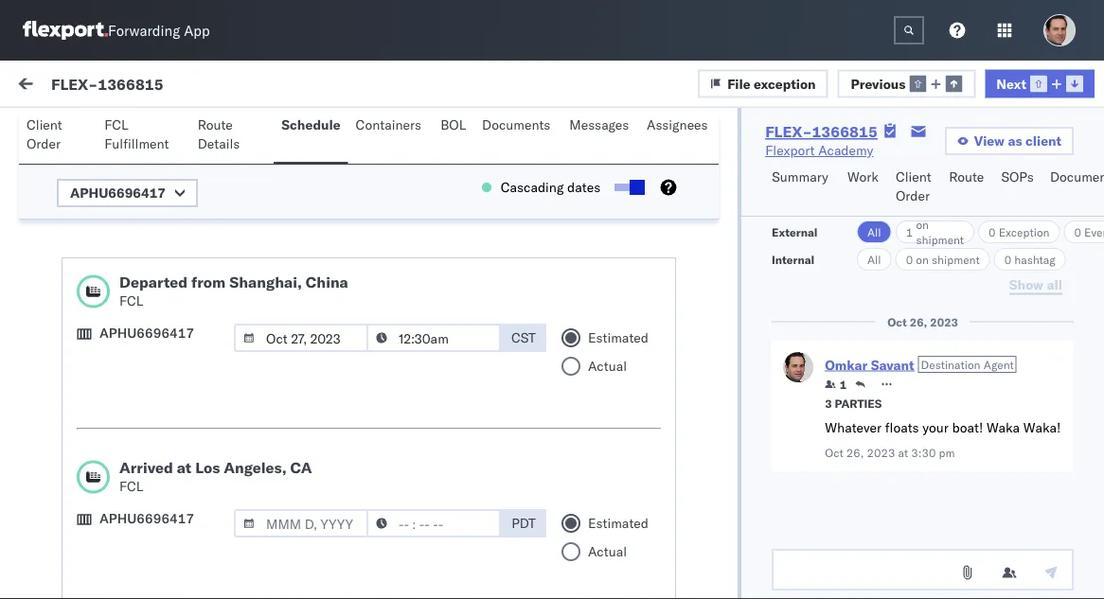 Task type: locate. For each thing, give the bounding box(es) containing it.
1 vertical spatial mmm d, yyyy text field
[[234, 510, 368, 538]]

route button
[[942, 160, 994, 216]]

1 vertical spatial client order
[[896, 169, 932, 204]]

0 horizontal spatial client order button
[[19, 108, 97, 164]]

pm
[[939, 446, 955, 460]]

None checkbox
[[615, 184, 641, 191]]

1 vertical spatial shipment
[[932, 252, 980, 267]]

1 on shipment
[[906, 217, 964, 247]]

0 horizontal spatial at
[[177, 458, 192, 477]]

actual for departed from shanghai, china
[[588, 358, 627, 375]]

savant up parties
[[871, 356, 915, 373]]

1 estimated from the top
[[588, 330, 649, 346]]

1 horizontal spatial oct
[[825, 446, 844, 460]]

2 horizontal spatial 26,
[[910, 315, 928, 329]]

1 horizontal spatial work
[[904, 164, 929, 179]]

omkar
[[92, 205, 132, 222], [92, 309, 132, 326], [825, 356, 868, 373]]

2 all from the top
[[868, 252, 882, 267]]

-- : -- -- text field
[[367, 324, 501, 352], [367, 510, 501, 538]]

1
[[906, 225, 913, 239], [840, 377, 847, 392]]

route down view
[[949, 169, 984, 185]]

1 -- : -- -- text field from the top
[[367, 324, 501, 352]]

file
[[728, 75, 751, 92]]

1366815 up the academy
[[812, 122, 878, 141]]

2023,
[[429, 343, 466, 360]]

at left the 3:30
[[898, 446, 909, 460]]

client order button up 1 on shipment
[[888, 160, 942, 216]]

from
[[191, 273, 226, 292]]

0 vertical spatial omkar
[[92, 205, 132, 222]]

0 vertical spatial 26,
[[910, 315, 928, 329]]

oct up omkar savant destination agent
[[888, 315, 907, 329]]

26, left 2023,
[[405, 343, 426, 360]]

file exception button
[[698, 69, 828, 98], [698, 69, 828, 98]]

0 vertical spatial 1366815
[[98, 74, 164, 93]]

0 horizontal spatial order
[[27, 135, 61, 152]]

2 vertical spatial oct
[[825, 446, 844, 460]]

0 vertical spatial route
[[198, 117, 233, 133]]

None text field
[[894, 16, 924, 45]]

1366815
[[98, 74, 164, 93], [812, 122, 878, 141]]

0 vertical spatial external
[[30, 120, 80, 137]]

0 vertical spatial this
[[57, 380, 82, 396]]

work right related
[[904, 164, 929, 179]]

your up pm
[[923, 420, 949, 436]]

omkar up 1 button
[[825, 356, 868, 373]]

1 vertical spatial savant
[[135, 309, 176, 326]]

458574
[[901, 343, 950, 360], [901, 466, 950, 483]]

1 vertical spatial all button
[[857, 248, 892, 271]]

1 horizontal spatial this
[[209, 484, 234, 501]]

all down work button
[[868, 225, 882, 239]]

0 vertical spatial flex- 458574
[[861, 343, 950, 360]]

client down my
[[27, 117, 62, 133]]

0 down flex- 2271801
[[906, 252, 913, 267]]

been
[[121, 484, 151, 501]]

mmm d, yyyy text field down "occurs" on the left bottom of page
[[234, 510, 368, 538]]

1 vertical spatial fcl
[[119, 293, 143, 309]]

2 -- : -- -- text field from the top
[[367, 510, 501, 538]]

2 458574 from the top
[[901, 466, 950, 483]]

1 vertical spatial that
[[130, 522, 155, 538]]

0 horizontal spatial client order
[[27, 117, 62, 152]]

aphu6696417 inside button
[[70, 185, 166, 201]]

client order down my
[[27, 117, 62, 152]]

1 resize handle column header from the left
[[349, 158, 372, 600]]

all button down work button
[[857, 221, 892, 243]]

appreciate
[[194, 541, 257, 557]]

1 (0) from the left
[[84, 120, 108, 137]]

458574 down the 3:30
[[901, 466, 950, 483]]

1 vertical spatial route
[[949, 169, 984, 185]]

2 vertical spatial fcl
[[119, 478, 143, 495]]

1 vertical spatial work
[[904, 164, 929, 179]]

458574 down "oct 26, 2023"
[[901, 343, 950, 360]]

1 horizontal spatial external
[[772, 225, 818, 239]]

order down related work item/shipment
[[896, 188, 930, 204]]

shipment down 2271801
[[932, 252, 980, 267]]

we
[[57, 465, 76, 482]]

internal (0)
[[127, 120, 202, 137]]

savant for flex- 458574
[[135, 309, 176, 326]]

2 vertical spatial omkar
[[825, 356, 868, 373]]

mmm d, yyyy text field down china
[[234, 324, 368, 352]]

all button down flex- 2271801
[[857, 248, 892, 271]]

0 vertical spatial work
[[184, 78, 215, 94]]

1 vertical spatial pdt
[[512, 515, 536, 532]]

0 for 0 exception
[[989, 225, 996, 239]]

at inside arrived at los angeles, ca fcl
[[177, 458, 192, 477]]

cargo
[[120, 503, 153, 520]]

devan
[[57, 484, 93, 501]]

resize handle column header
[[349, 158, 372, 600], [590, 158, 612, 600], [830, 158, 853, 600], [1070, 158, 1093, 600]]

external
[[30, 120, 80, 137], [772, 225, 818, 239]]

flex- right my
[[51, 74, 98, 93]]

forwarding app link
[[23, 21, 210, 40]]

4 resize handle column header from the left
[[1070, 158, 1093, 600]]

0 horizontal spatial work
[[54, 73, 103, 99]]

external for external (0)
[[30, 120, 80, 137]]

0 for 0 on shipment
[[906, 252, 913, 267]]

destination
[[921, 358, 981, 372]]

0 vertical spatial pdt
[[525, 343, 550, 360]]

please
[[57, 522, 97, 538]]

client order button down my work
[[19, 108, 97, 164]]

1 vertical spatial flex- 458574
[[861, 466, 950, 483]]

1 vertical spatial internal
[[772, 252, 815, 267]]

2 omkar savant from the top
[[92, 309, 176, 326]]

internal
[[127, 120, 173, 137], [772, 252, 815, 267]]

all button for 0
[[857, 248, 892, 271]]

1 vertical spatial client
[[896, 169, 932, 185]]

warehouse
[[131, 342, 201, 359]]

oct 26, 2023
[[888, 315, 959, 329]]

1 vertical spatial 2023
[[867, 446, 895, 460]]

work
[[184, 78, 215, 94], [848, 169, 879, 185]]

omkar savant down fulfillment
[[92, 205, 176, 222]]

delay
[[248, 342, 284, 359]]

view as client
[[974, 133, 1062, 149]]

fcl up fulfillment
[[104, 117, 128, 133]]

0 left even on the top right of page
[[1075, 225, 1082, 239]]

0 vertical spatial client
[[27, 117, 62, 133]]

flex-1366815 down the forwarding app link
[[51, 74, 164, 93]]

1 for 1
[[840, 377, 847, 392]]

1 vertical spatial 1
[[840, 377, 847, 392]]

0 vertical spatial work
[[54, 73, 103, 99]]

2023 down floats
[[867, 446, 895, 460]]

messages button
[[562, 108, 639, 164]]

on inside 1 on shipment
[[916, 217, 929, 232]]

cancel button
[[546, 128, 617, 156]]

1 vertical spatial -- : -- -- text field
[[367, 510, 501, 538]]

3:30
[[911, 446, 936, 460]]

message for message list
[[220, 120, 276, 137]]

(0) for internal (0)
[[177, 120, 202, 137]]

client order right work button
[[896, 169, 932, 204]]

route inside route details
[[198, 117, 233, 133]]

flex- down floats
[[861, 466, 901, 483]]

1 horizontal spatial (0)
[[177, 120, 202, 137]]

that down cargo
[[130, 522, 155, 538]]

bol button
[[433, 108, 475, 164]]

0 vertical spatial on
[[916, 217, 929, 232]]

sops
[[1002, 169, 1034, 185]]

2 on from the top
[[916, 252, 929, 267]]

all
[[868, 225, 882, 239], [868, 252, 882, 267]]

aphu6696417 for arrived
[[99, 511, 194, 527]]

agent
[[984, 358, 1014, 372]]

1 horizontal spatial order
[[896, 188, 930, 204]]

1 horizontal spatial 1
[[906, 225, 913, 239]]

0 horizontal spatial work
[[184, 78, 215, 94]]

1 actual from the top
[[588, 358, 627, 375]]

aphu6696417 down the been
[[99, 511, 194, 527]]

external down summary button
[[772, 225, 818, 239]]

message inside button
[[220, 120, 276, 137]]

estimated for departed from shanghai, china
[[588, 330, 649, 346]]

external for external
[[772, 225, 818, 239]]

1 for 1 on shipment
[[906, 225, 913, 239]]

0 left the hashtag
[[1005, 252, 1012, 267]]

shanghai,
[[229, 273, 302, 292]]

0 vertical spatial all
[[868, 225, 882, 239]]

2 actual from the top
[[588, 544, 627, 560]]

1 vertical spatial external
[[772, 225, 818, 239]]

1 horizontal spatial client order button
[[888, 160, 942, 216]]

1 vertical spatial 26,
[[405, 343, 426, 360]]

aphu6696417 down fulfillment
[[70, 185, 166, 201]]

1 vertical spatial this
[[209, 484, 234, 501]]

at
[[898, 446, 909, 460], [177, 458, 192, 477]]

0 horizontal spatial (0)
[[84, 120, 108, 137]]

2023
[[930, 315, 959, 329], [867, 446, 895, 460]]

shipment up 0 on shipment
[[916, 233, 964, 247]]

this up established,
[[57, 380, 82, 396]]

exception: warehouse devan delay
[[60, 342, 284, 359]]

oct left 2023,
[[380, 343, 402, 360]]

savant
[[135, 205, 176, 222], [135, 309, 176, 326], [871, 356, 915, 373]]

omkar savant for flex- 458574
[[92, 309, 176, 326]]

1 mmm d, yyyy text field from the top
[[234, 324, 368, 352]]

2 horizontal spatial oct
[[888, 315, 907, 329]]

0 horizontal spatial that
[[130, 522, 155, 538]]

work right "import"
[[184, 78, 215, 94]]

external down my work
[[30, 120, 80, 137]]

1 vertical spatial omkar savant
[[92, 309, 176, 326]]

shipment for 0 on shipment
[[932, 252, 980, 267]]

order down my
[[27, 135, 61, 152]]

1 horizontal spatial route
[[949, 169, 984, 185]]

0 horizontal spatial client
[[27, 117, 62, 133]]

0 horizontal spatial this
[[57, 380, 82, 396]]

order for the right client order button
[[896, 188, 930, 204]]

0 vertical spatial fcl
[[104, 117, 128, 133]]

1 up 0 on shipment
[[906, 225, 913, 239]]

forwarding
[[108, 21, 180, 39]]

internal for internal (0)
[[127, 120, 173, 137]]

0 horizontal spatial oct
[[380, 343, 402, 360]]

0 for 0 even
[[1075, 225, 1082, 239]]

work down the academy
[[848, 169, 879, 185]]

oct 26, 2023, 2:45 pm pdt
[[380, 343, 550, 360]]

this inside we are notifying you that your shipment, k & devan has been delayed. this often occurs when unloading cargo takes longer than expected. please note that this may impact your shipment's final
[[209, 484, 234, 501]]

0 hashtag
[[1005, 252, 1056, 267]]

at left los
[[177, 458, 192, 477]]

2 mmm d, yyyy text field from the top
[[234, 510, 368, 538]]

0
[[989, 225, 996, 239], [1075, 225, 1082, 239], [906, 252, 913, 267], [1005, 252, 1012, 267]]

1 horizontal spatial schedule
[[281, 117, 341, 133]]

work
[[54, 73, 103, 99], [904, 164, 929, 179]]

2 vertical spatial aphu6696417
[[99, 511, 194, 527]]

1 horizontal spatial 1366815
[[812, 122, 878, 141]]

1 inside button
[[840, 377, 847, 392]]

1 vertical spatial all
[[868, 252, 882, 267]]

1 horizontal spatial at
[[898, 446, 909, 460]]

on
[[916, 217, 929, 232], [916, 252, 929, 267]]

omkar savant down departed
[[92, 309, 176, 326]]

list
[[279, 120, 302, 137]]

omkar for flex- 458574
[[92, 309, 132, 326]]

0 vertical spatial 2023
[[930, 315, 959, 329]]

schedule for schedule
[[281, 117, 341, 133]]

26, up omkar savant destination agent
[[910, 315, 928, 329]]

route details button
[[190, 108, 274, 164]]

savant up departed
[[135, 205, 176, 222]]

client
[[1026, 133, 1062, 149]]

often
[[238, 484, 269, 501]]

0 vertical spatial order
[[27, 135, 61, 152]]

0 vertical spatial savant
[[135, 205, 176, 222]]

all button for 1
[[857, 221, 892, 243]]

1 vertical spatial oct
[[380, 343, 402, 360]]

1 horizontal spatial that
[[183, 465, 207, 482]]

work up the external (0)
[[54, 73, 103, 99]]

0 horizontal spatial 2023
[[867, 446, 895, 460]]

(0) for external (0)
[[84, 120, 108, 137]]

0 vertical spatial 1
[[906, 225, 913, 239]]

1 vertical spatial estimated
[[588, 515, 649, 532]]

shipment's
[[286, 522, 351, 538]]

0 vertical spatial mmm d, yyyy text field
[[234, 324, 368, 352]]

external inside button
[[30, 120, 80, 137]]

aphu6696417 up warehouse
[[99, 325, 194, 341]]

1 vertical spatial aphu6696417
[[99, 325, 194, 341]]

3 resize handle column header from the left
[[830, 158, 853, 600]]

fcl
[[104, 117, 128, 133], [119, 293, 143, 309], [119, 478, 143, 495]]

omkar up "exception:"
[[92, 309, 132, 326]]

0 vertical spatial shipment
[[916, 233, 964, 247]]

2023 up destination
[[930, 315, 959, 329]]

0 horizontal spatial external
[[30, 120, 80, 137]]

view as client button
[[945, 127, 1074, 155]]

ca
[[290, 458, 312, 477]]

cascading dates
[[501, 179, 601, 196]]

1 up 3 parties "button"
[[840, 377, 847, 392]]

route for route details
[[198, 117, 233, 133]]

fcl down "arrived"
[[119, 478, 143, 495]]

2 resize handle column header from the left
[[590, 158, 612, 600]]

0 vertical spatial omkar savant
[[92, 205, 176, 222]]

route up details
[[198, 117, 233, 133]]

2023 inside whatever floats your boat! waka waka! oct 26, 2023 at 3:30 pm
[[867, 446, 895, 460]]

1 vertical spatial flex-1366815
[[766, 122, 878, 141]]

2 estimated from the top
[[588, 515, 649, 532]]

26,
[[910, 315, 928, 329], [405, 343, 426, 360], [847, 446, 864, 460]]

cascading
[[501, 179, 564, 196]]

omkar for flex- 2271801
[[92, 205, 132, 222]]

2 vertical spatial 26,
[[847, 446, 864, 460]]

2 vertical spatial savant
[[871, 356, 915, 373]]

1 vertical spatial 1366815
[[812, 122, 878, 141]]

0 left exception
[[989, 225, 996, 239]]

0 vertical spatial internal
[[127, 120, 173, 137]]

order
[[27, 135, 61, 152], [896, 188, 930, 204]]

0 horizontal spatial route
[[198, 117, 233, 133]]

bol
[[441, 117, 466, 133]]

this up longer at the bottom of the page
[[209, 484, 234, 501]]

longer
[[192, 503, 229, 520]]

client right work button
[[896, 169, 932, 185]]

2 all button from the top
[[857, 248, 892, 271]]

all down flex- 2271801
[[868, 252, 882, 267]]

are
[[79, 465, 98, 482]]

3 parties button
[[825, 395, 882, 411]]

1 all from the top
[[868, 225, 882, 239]]

resize handle column header for time
[[590, 158, 612, 600]]

on down 2271801
[[916, 252, 929, 267]]

than
[[233, 503, 260, 520]]

0 for 0 hashtag
[[1005, 252, 1012, 267]]

1 all button from the top
[[857, 221, 892, 243]]

aphu6696417 button
[[57, 179, 198, 207]]

1 horizontal spatial client order
[[896, 169, 932, 204]]

schedule inside button
[[281, 117, 341, 133]]

flex-1366815 up the flexport academy
[[766, 122, 878, 141]]

flex- 458574 down the 3:30
[[861, 466, 950, 483]]

shipment inside 1 on shipment
[[916, 233, 964, 247]]

omkar down fulfillment
[[92, 205, 132, 222]]

1 on from the top
[[916, 217, 929, 232]]

1 vertical spatial on
[[916, 252, 929, 267]]

flex- up the flexport
[[766, 122, 812, 141]]

savant for flex- 2271801
[[135, 205, 176, 222]]

1 horizontal spatial work
[[848, 169, 879, 185]]

that up delayed.
[[183, 465, 207, 482]]

has
[[96, 484, 118, 501]]

message list
[[220, 120, 302, 137]]

MMM D, YYYY text field
[[234, 324, 368, 352], [234, 510, 368, 538]]

route inside route button
[[949, 169, 984, 185]]

0 vertical spatial message
[[220, 120, 276, 137]]

1366815 up fcl fulfillment
[[98, 74, 164, 93]]

oct down whatever
[[825, 446, 844, 460]]

2 (0) from the left
[[177, 120, 202, 137]]

previous
[[851, 75, 906, 92]]

0 vertical spatial client order
[[27, 117, 62, 152]]

flex- 458574 down "oct 26, 2023"
[[861, 343, 950, 360]]

resize handle column header for category
[[830, 158, 853, 600]]

client order button
[[19, 108, 97, 164], [888, 160, 942, 216]]

internal for internal
[[772, 252, 815, 267]]

0 vertical spatial estimated
[[588, 330, 649, 346]]

actual for arrived at los angeles, ca
[[588, 544, 627, 560]]

0 vertical spatial 458574
[[901, 343, 950, 360]]

None text field
[[772, 549, 1074, 591]]

status
[[57, 579, 94, 595]]

3 parties
[[825, 396, 882, 411]]

1 horizontal spatial message
[[220, 120, 276, 137]]

1 inside 1 on shipment
[[906, 225, 913, 239]]

1 omkar savant from the top
[[92, 205, 176, 222]]

internal inside internal (0) button
[[127, 120, 173, 137]]

26, down whatever
[[847, 446, 864, 460]]

0 horizontal spatial schedule
[[57, 127, 154, 155]]

0 vertical spatial flex-1366815
[[51, 74, 164, 93]]

schedule
[[281, 117, 341, 133], [57, 127, 154, 155]]

next
[[997, 75, 1027, 92]]

savant up warehouse
[[135, 309, 176, 326]]

estimated for arrived at los angeles, ca
[[588, 515, 649, 532]]

your right of
[[113, 579, 139, 595]]

on up 0 on shipment
[[916, 217, 929, 232]]

app
[[184, 21, 210, 39]]

0 vertical spatial -- : -- -- text field
[[367, 324, 501, 352]]

fcl down departed
[[119, 293, 143, 309]]

26, for 2023
[[910, 315, 928, 329]]

1 horizontal spatial internal
[[772, 252, 815, 267]]



Task type: vqa. For each thing, say whether or not it's contained in the screenshot.
2023's 26,
yes



Task type: describe. For each thing, give the bounding box(es) containing it.
your up longer at the bottom of the page
[[210, 465, 236, 482]]

angeles,
[[224, 458, 287, 477]]

this inside this established, partnership.
[[57, 380, 82, 396]]

client order for leftmost client order button
[[27, 117, 62, 152]]

arrived
[[119, 458, 173, 477]]

flex- down work button
[[861, 230, 901, 246]]

-- : -- -- text field for cst
[[367, 324, 501, 352]]

1 flex- 458574 from the top
[[861, 343, 950, 360]]

0 horizontal spatial flex-1366815
[[51, 74, 164, 93]]

-- : -- -- text field for pdt
[[367, 510, 501, 538]]

import work
[[141, 78, 215, 94]]

flexport
[[766, 142, 815, 159]]

expected.
[[264, 503, 322, 520]]

waka!
[[1024, 420, 1061, 436]]

hashtag
[[1015, 252, 1056, 267]]

even
[[1085, 225, 1104, 239]]

order for leftmost client order button
[[27, 135, 61, 152]]

unloading
[[57, 503, 116, 520]]

file exception
[[728, 75, 816, 92]]

mmm d, yyyy text field for cst
[[234, 324, 368, 352]]

external (0) button
[[23, 112, 119, 149]]

fcl inside fcl fulfillment
[[104, 117, 128, 133]]

when
[[316, 484, 349, 501]]

takes
[[156, 503, 189, 520]]

work button
[[840, 160, 888, 216]]

oct for oct 26, 2023
[[888, 315, 907, 329]]

1 horizontal spatial 2023
[[930, 315, 959, 329]]

flexport academy link
[[766, 141, 874, 160]]

your down than
[[257, 522, 283, 538]]

message list button
[[212, 112, 310, 149]]

category
[[622, 164, 668, 179]]

k
[[303, 465, 312, 482]]

assignees button
[[639, 108, 719, 164]]

1 vertical spatial work
[[848, 169, 879, 185]]

26, for 2023,
[[405, 343, 426, 360]]

internal (0) button
[[119, 112, 212, 149]]

assignees
[[647, 117, 708, 133]]

builder
[[160, 127, 235, 155]]

my
[[19, 73, 49, 99]]

oct inside whatever floats your boat! waka waka! oct 26, 2023 at 3:30 pm
[[825, 446, 844, 460]]

established,
[[57, 399, 131, 415]]

fcl inside departed from shanghai, china fcl
[[119, 293, 143, 309]]

shipment for 1 on shipment
[[916, 233, 964, 247]]

resize handle column header for message
[[349, 158, 372, 600]]

you
[[158, 465, 179, 482]]

all for 0
[[868, 252, 882, 267]]

this
[[158, 522, 181, 538]]

flex- down "oct 26, 2023"
[[861, 343, 901, 360]]

final
[[57, 541, 83, 557]]

forwarding app
[[108, 21, 210, 39]]

summary button
[[765, 160, 840, 216]]

omkar savant for flex- 2271801
[[92, 205, 176, 222]]

pm
[[502, 343, 522, 360]]

all for 1
[[868, 225, 882, 239]]

2 flex- 458574 from the top
[[861, 466, 950, 483]]

fcl fulfillment
[[104, 117, 169, 152]]

previous button
[[838, 69, 976, 98]]

departed from shanghai, china fcl
[[119, 273, 348, 309]]

next button
[[985, 69, 1095, 98]]

1 button
[[825, 377, 847, 392]]

whatever
[[825, 420, 882, 436]]

schedule for schedule builder
[[57, 127, 154, 155]]

arrived at los angeles, ca fcl
[[119, 458, 312, 495]]

client order for the right client order button
[[896, 169, 932, 204]]

at inside whatever floats your boat! waka waka! oct 26, 2023 at 3:30 pm
[[898, 446, 909, 460]]

save
[[640, 134, 670, 150]]

boat!
[[952, 420, 983, 436]]

messages
[[570, 117, 629, 133]]

2:45
[[470, 343, 499, 360]]

documen
[[1050, 169, 1104, 185]]

save button
[[628, 128, 681, 156]]

as
[[1008, 133, 1023, 149]]

whatever floats your boat! waka waka! oct 26, 2023 at 3:30 pm
[[825, 420, 1061, 460]]

oct for oct 26, 2023, 2:45 pm pdt
[[380, 343, 402, 360]]

flex-1366815 link
[[766, 122, 878, 141]]

aphu6696417 for departed
[[99, 325, 194, 341]]

1 horizontal spatial client
[[896, 169, 932, 185]]

on for 0
[[916, 252, 929, 267]]

resize handle column header for related work item/shipment
[[1070, 158, 1093, 600]]

waka
[[987, 420, 1020, 436]]

mmm d, yyyy text field for pdt
[[234, 510, 368, 538]]

1 458574 from the top
[[901, 343, 950, 360]]

view
[[974, 133, 1005, 149]]

flex- 2271801
[[861, 230, 958, 246]]

on for 1
[[916, 217, 929, 232]]

route for route
[[949, 169, 984, 185]]

message for message
[[59, 164, 104, 179]]

understanding
[[57, 560, 144, 576]]

work for related
[[904, 164, 929, 179]]

documen button
[[1043, 160, 1104, 216]]

flexport. image
[[23, 21, 108, 40]]

containers
[[356, 117, 421, 133]]

0 vertical spatial that
[[183, 465, 207, 482]]

0 on shipment
[[906, 252, 980, 267]]

impact
[[212, 522, 253, 538]]

fulfillment
[[104, 135, 169, 152]]

omkar savant destination agent
[[825, 356, 1014, 373]]

0 horizontal spatial 1366815
[[98, 74, 164, 93]]

import work button
[[133, 61, 222, 112]]

academy
[[819, 142, 874, 159]]

omkar savant button
[[825, 356, 915, 373]]

3
[[825, 396, 832, 411]]

your inside whatever floats your boat! waka waka! oct 26, 2023 at 3:30 pm
[[923, 420, 949, 436]]

summary
[[772, 169, 829, 185]]

exception
[[754, 75, 816, 92]]

may
[[184, 522, 209, 538]]

2271801
[[901, 230, 958, 246]]

flexport academy
[[766, 142, 874, 159]]

fcl inside arrived at los angeles, ca fcl
[[119, 478, 143, 495]]

los
[[195, 458, 220, 477]]

notifying
[[102, 465, 154, 482]]

china
[[306, 273, 348, 292]]

devan
[[205, 342, 244, 359]]

your inside appreciate understanding status of your
[[113, 579, 139, 595]]

we are notifying you that your shipment, k & devan has been delayed. this often occurs when unloading cargo takes longer than expected. please note that this may impact your shipment's final
[[57, 465, 351, 557]]

departed
[[119, 273, 188, 292]]

schedule button
[[274, 108, 348, 164]]

26, inside whatever floats your boat! waka waka! oct 26, 2023 at 3:30 pm
[[847, 446, 864, 460]]

external (0)
[[30, 120, 108, 137]]

work for my
[[54, 73, 103, 99]]



